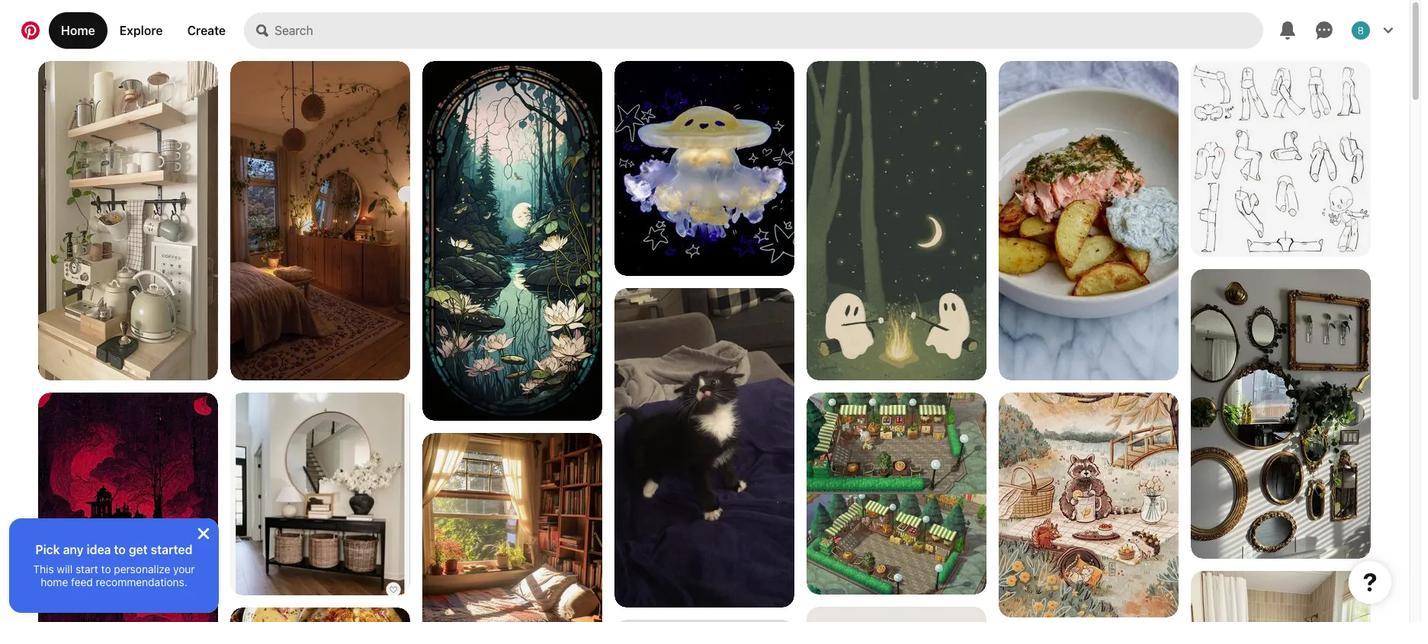 Task type: vqa. For each thing, say whether or not it's contained in the screenshot.
Save button
no



Task type: describe. For each thing, give the bounding box(es) containing it.
get
[[129, 543, 148, 557]]

this contains an image of: airplane ears are my favorite image
[[615, 288, 795, 608]]

this contains an image of: gold antique wall mirror image
[[1192, 269, 1372, 559]]

this
[[33, 563, 54, 576]]

cute jellyfish image
[[615, 61, 795, 276]]

feed
[[71, 576, 93, 589]]

0 horizontal spatial to
[[101, 563, 111, 576]]

this contains an image of: pretty in pink kid's bathroom image
[[1192, 571, 1372, 623]]

home
[[41, 576, 68, 589]]

search icon image
[[256, 24, 269, 37]]

create link
[[175, 12, 238, 49]]

Search text field
[[275, 12, 1264, 49]]

this contains an image of: a simple bed with a lot of personality image
[[423, 433, 603, 623]]

idea
[[87, 543, 111, 557]]

explore
[[120, 24, 163, 37]]



Task type: locate. For each thing, give the bounding box(es) containing it.
0 vertical spatial to
[[114, 543, 126, 557]]

this contains an image of: dill salmon with potato wedges and a creamy pickle and dill sauce image
[[999, 61, 1179, 381]]

your
[[173, 563, 195, 576]]

list
[[0, 61, 1411, 623]]

started
[[151, 543, 193, 557]]

brad klo image
[[1353, 21, 1371, 40]]

recommendations.
[[96, 576, 187, 589]]

will
[[57, 563, 73, 576]]

any
[[63, 543, 84, 557]]

1 vertical spatial to
[[101, 563, 111, 576]]

explore link
[[107, 12, 175, 49]]

this contains an image of: tarot dark red image
[[38, 393, 218, 623]]

1 horizontal spatial to
[[114, 543, 126, 557]]

to left get
[[114, 543, 126, 557]]

home link
[[49, 12, 107, 49]]

personalize
[[114, 563, 170, 576]]

this contains an image of: coffee bar image
[[38, 61, 218, 381]]

start
[[76, 563, 98, 576]]

create
[[187, 24, 226, 37]]

home
[[61, 24, 95, 37]]

this contains an image of: marry me chicken image
[[230, 608, 410, 623]]

to right 'start'
[[101, 563, 111, 576]]

to
[[114, 543, 126, 557], [101, 563, 111, 576]]

pick any idea to get started this will start to personalize your home feed recommendations.
[[33, 543, 195, 589]]

pick
[[35, 543, 60, 557]]

this contains an image of: image
[[230, 61, 410, 381], [423, 61, 603, 421], [807, 61, 987, 381], [1192, 61, 1372, 257], [230, 393, 410, 597], [807, 393, 987, 595], [999, 393, 1179, 618], [807, 607, 987, 623], [615, 620, 795, 623]]



